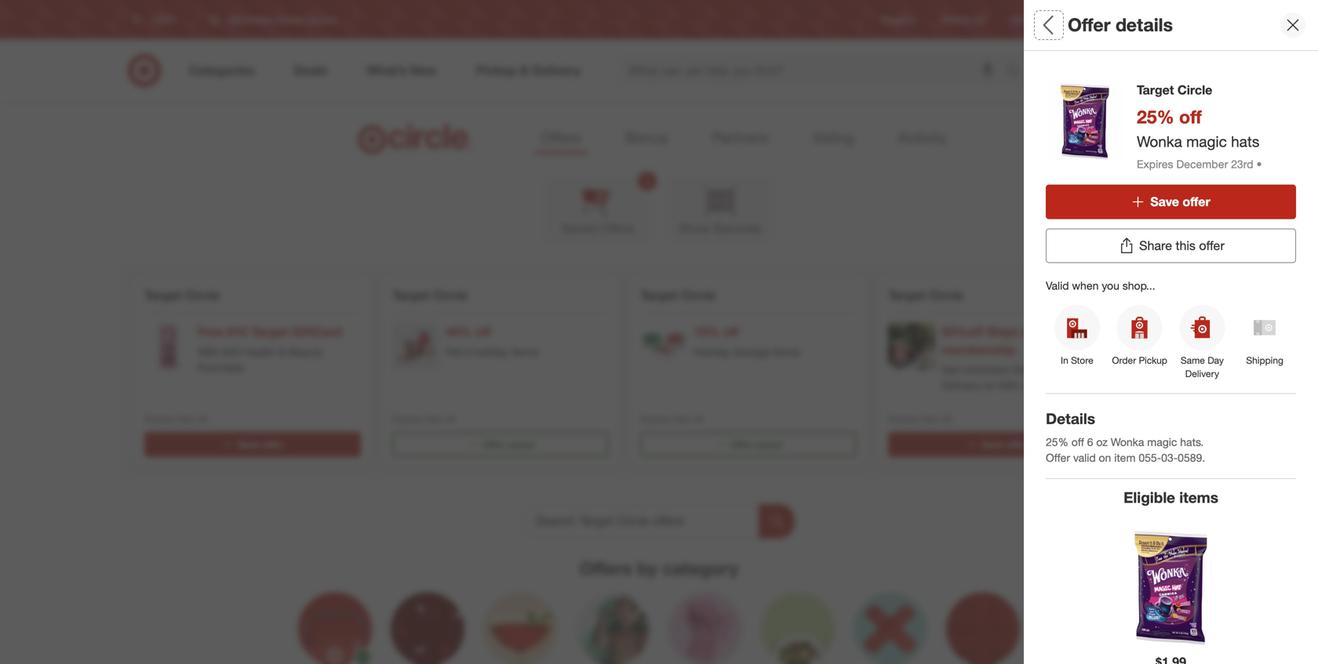 Task type: locate. For each thing, give the bounding box(es) containing it.
0 vertical spatial on
[[984, 379, 997, 393]]

0 horizontal spatial 25%
[[1046, 436, 1069, 449]]

24
[[198, 413, 208, 425], [446, 413, 456, 425], [694, 413, 704, 425]]

in
[[1061, 355, 1069, 367]]

circle inside target circle link
[[1102, 14, 1126, 25]]

registry link
[[881, 13, 916, 26]]

with
[[1231, 288, 1257, 303]]

off inside 15% off holiday storage items
[[723, 325, 739, 340]]

target right redcard
[[1074, 14, 1099, 25]]

dialog containing offer details
[[1024, 0, 1318, 665]]

0 horizontal spatial saved
[[508, 439, 534, 451]]

1 vertical spatial magic
[[1148, 436, 1177, 449]]

25% inside 25% off wonka magic hats expires december 23rd •
[[1137, 106, 1175, 128]]

on inside details 25% off 6 oz wonka magic hats. offer valid on item 055-03-0589.
[[1099, 451, 1112, 465]]

day inside 50%off shipt annual membership get unlimited same day delivery on $35+ orders
[[1044, 363, 1063, 377]]

wonka inside details 25% off 6 oz wonka magic hats. offer valid on item 055-03-0589.
[[1111, 436, 1145, 449]]

delivery
[[1186, 368, 1220, 380], [942, 379, 981, 393]]

shop...
[[1123, 279, 1156, 293]]

free
[[198, 325, 224, 340]]

off inside 25% off wonka magic hats expires december 23rd •
[[1180, 106, 1202, 128]]

1 horizontal spatial save
[[982, 439, 1004, 451]]

circle left "find" on the top of the page
[[1102, 14, 1126, 25]]

day inside the same day delivery
[[1208, 355, 1224, 367]]

2 horizontal spatial expires dec 24
[[640, 413, 704, 425]]

1 horizontal spatial magic
[[1187, 133, 1227, 151]]

expires dec 24
[[144, 413, 208, 425], [392, 413, 456, 425], [640, 413, 704, 425]]

dec
[[178, 413, 195, 425], [426, 413, 443, 425], [674, 413, 691, 425], [922, 413, 939, 425]]

target circle up 50%off
[[888, 288, 964, 303]]

0 vertical spatial magic
[[1187, 133, 1227, 151]]

target up health
[[251, 325, 288, 340]]

oz
[[1097, 436, 1108, 449]]

2 horizontal spatial save offer
[[1151, 194, 1211, 210]]

same inside the same day delivery
[[1181, 355, 1205, 367]]

2 dec from the left
[[426, 413, 443, 425]]

items
[[512, 345, 538, 359], [774, 345, 801, 359], [1180, 489, 1219, 507]]

0 vertical spatial offers
[[541, 129, 581, 147]]

None text field
[[523, 505, 759, 539]]

wonka
[[1137, 133, 1183, 151], [1111, 436, 1145, 449]]

expires down free $10 target giftcard  with $40 health & beauty purchase image
[[144, 413, 176, 425]]

2 expires dec 24 from the left
[[392, 413, 456, 425]]

save for 50%off shipt annual membership
[[982, 439, 1004, 451]]

1 saved from the left
[[508, 439, 534, 451]]

magic up 03-
[[1148, 436, 1177, 449]]

offer details
[[1068, 14, 1173, 36]]

in store
[[1061, 355, 1094, 367]]

off up holiday
[[475, 325, 491, 340]]

15% off holiday storage items
[[694, 325, 801, 359]]

save
[[1151, 194, 1180, 210], [238, 439, 260, 451], [982, 439, 1004, 451]]

circle up 50%off
[[929, 288, 964, 303]]

•
[[1257, 157, 1262, 171]]

3 24 from the left
[[694, 413, 704, 425]]

1 horizontal spatial on
[[1099, 451, 1112, 465]]

offer saved for 15% off
[[731, 439, 782, 451]]

expires down 40% off pet's holiday items image
[[392, 413, 424, 425]]

0 horizontal spatial offer saved
[[483, 439, 534, 451]]

off
[[1180, 106, 1202, 128], [475, 325, 491, 340], [723, 325, 739, 340], [1072, 436, 1084, 449]]

target
[[1074, 14, 1099, 25], [1137, 82, 1174, 98], [144, 288, 182, 303], [392, 288, 430, 303], [640, 288, 678, 303], [888, 288, 926, 303], [1260, 288, 1297, 303], [251, 325, 288, 340]]

target circle up 15%
[[640, 288, 716, 303]]

details 25% off 6 oz wonka magic hats. offer valid on item 055-03-0589.
[[1046, 410, 1206, 465]]

25%
[[1137, 106, 1175, 128], [1046, 436, 1069, 449]]

1 dec from the left
[[178, 413, 195, 425]]

on
[[984, 379, 997, 393], [1099, 451, 1112, 465]]

0 horizontal spatial same
[[1012, 363, 1041, 377]]

dec down 40% off pet's holiday items image
[[426, 413, 443, 425]]

on down oz
[[1099, 451, 1112, 465]]

1 horizontal spatial 25%
[[1137, 106, 1175, 128]]

magic
[[1187, 133, 1227, 151], [1148, 436, 1177, 449]]

1 horizontal spatial saved
[[756, 439, 782, 451]]

1 horizontal spatial 24
[[446, 413, 456, 425]]

bonus
[[625, 129, 668, 147]]

this
[[1176, 238, 1196, 254]]

target inside the free $10 target giftcard with $40 health & beauty purchase
[[251, 325, 288, 340]]

offer
[[1183, 194, 1211, 210], [1199, 238, 1225, 254], [262, 439, 283, 451], [1006, 439, 1027, 451]]

off for 25%
[[1180, 106, 1202, 128]]

expires left december
[[1137, 157, 1174, 171]]

purchase
[[198, 361, 244, 375]]

items right holiday
[[512, 345, 538, 359]]

dec down 15% off holiday storage items image
[[674, 413, 691, 425]]

dec for target
[[178, 413, 195, 425]]

dec down free $10 target giftcard  with $40 health & beauty purchase image
[[178, 413, 195, 425]]

items inside 40% off pet's holiday items
[[512, 345, 538, 359]]

single use
[[1061, 413, 1105, 425]]

save offer button for free $10 target giftcard
[[144, 432, 361, 458]]

1 offer saved from the left
[[483, 439, 534, 451]]

0 horizontal spatial offer saved button
[[392, 432, 609, 458]]

target circle for free $10 target giftcard
[[144, 288, 220, 303]]

health
[[243, 345, 275, 359]]

target circle logo image
[[356, 122, 475, 155]]

magic inside details 25% off 6 oz wonka magic hats. offer valid on item 055-03-0589.
[[1148, 436, 1177, 449]]

1 horizontal spatial save offer
[[982, 439, 1027, 451]]

2 horizontal spatial 24
[[694, 413, 704, 425]]

15%
[[694, 325, 720, 340]]

items down the 0589.
[[1180, 489, 1219, 507]]

1 vertical spatial wonka
[[1111, 436, 1145, 449]]

2 24 from the left
[[446, 413, 456, 425]]

24 for holiday
[[694, 413, 704, 425]]

expires dec 24 down 15% off holiday storage items image
[[640, 413, 704, 425]]

expires dec 24 for pet's
[[392, 413, 456, 425]]

item
[[1115, 451, 1136, 465]]

find
[[1151, 14, 1169, 25]]

delivery inside 50%off shipt annual membership get unlimited same day delivery on $35+ orders
[[942, 379, 981, 393]]

items inside 15% off holiday storage items
[[774, 345, 801, 359]]

off left 6
[[1072, 436, 1084, 449]]

50%off shipt annual membership get unlimited same day delivery on $35+ orders image
[[888, 323, 935, 370]]

expires dec 24 down 40% off pet's holiday items image
[[392, 413, 456, 425]]

off inside details 25% off 6 oz wonka magic hats. offer valid on item 055-03-0589.
[[1072, 436, 1084, 449]]

dec for pet's
[[426, 413, 443, 425]]

december
[[1177, 157, 1228, 171]]

40%
[[446, 325, 472, 340]]

save offer
[[1151, 194, 1211, 210], [238, 439, 283, 451], [982, 439, 1027, 451]]

same
[[1181, 355, 1205, 367], [1012, 363, 1041, 377]]

0 horizontal spatial items
[[512, 345, 538, 359]]

order pickup
[[1112, 355, 1168, 367]]

share this offer
[[1140, 238, 1225, 254]]

wonka up 'item'
[[1111, 436, 1145, 449]]

24 down the holiday
[[694, 413, 704, 425]]

day
[[1205, 288, 1228, 303], [1208, 355, 1224, 367], [1044, 363, 1063, 377]]

save offer button for 50%off shipt annual membership
[[888, 432, 1105, 458]]

offer saved button for 40% off
[[392, 432, 609, 458]]

0 horizontal spatial on
[[984, 379, 997, 393]]

membership
[[942, 342, 1016, 358]]

3 expires dec 24 from the left
[[640, 413, 704, 425]]

dialog
[[1024, 0, 1318, 665]]

1 horizontal spatial same
[[1181, 355, 1205, 367]]

same up $35+
[[1012, 363, 1041, 377]]

store
[[1071, 355, 1094, 367]]

1 vertical spatial offers
[[600, 221, 634, 236]]

2 offer saved button from the left
[[640, 432, 857, 458]]

saved for 15% off
[[756, 439, 782, 451]]

on down unlimited
[[984, 379, 997, 393]]

wonka inside 25% off wonka magic hats expires december 23rd •
[[1137, 133, 1183, 151]]

circle up 25% off wonka magic hats expires december 23rd •
[[1178, 82, 1213, 98]]

delivery right 30% off brookstone electric blankets image
[[1186, 368, 1220, 380]]

expires dec 24 down purchase
[[144, 413, 208, 425]]

target circle up 25% off wonka magic hats expires december 23rd •
[[1137, 82, 1213, 98]]

day up orders
[[1044, 363, 1063, 377]]

2 vertical spatial offers
[[580, 558, 632, 580]]

items right the 'storage'
[[774, 345, 801, 359]]

details
[[1116, 14, 1173, 36]]

25% off wonka magic hats expires december 23rd •
[[1137, 106, 1262, 171]]

save offer button
[[1046, 185, 1296, 219], [144, 432, 361, 458], [888, 432, 1105, 458]]

target up 25% off wonka magic hats expires december 23rd •
[[1137, 82, 1174, 98]]

target left the circ
[[1260, 288, 1297, 303]]

expires down 15% off holiday storage items image
[[640, 413, 672, 425]]

1 horizontal spatial offer saved button
[[640, 432, 857, 458]]

off right 15%
[[723, 325, 739, 340]]

dec for holiday
[[674, 413, 691, 425]]

circle up free
[[185, 288, 220, 303]]

expires for free $10 target giftcard
[[144, 413, 176, 425]]

offers for offers by category
[[580, 558, 632, 580]]

find stores link
[[1151, 13, 1199, 26]]

0 vertical spatial 25%
[[1137, 106, 1175, 128]]

0 horizontal spatial 24
[[198, 413, 208, 425]]

orders
[[1027, 379, 1059, 393]]

2 horizontal spatial save
[[1151, 194, 1180, 210]]

30% off brookstone electric blankets image
[[1136, 323, 1183, 370]]

0 horizontal spatial save
[[238, 439, 260, 451]]

saved
[[508, 439, 534, 451], [756, 439, 782, 451]]

offer saved button
[[392, 432, 609, 458], [640, 432, 857, 458]]

search
[[999, 64, 1037, 80]]

target circle
[[1074, 14, 1126, 25], [1137, 82, 1213, 98], [144, 288, 220, 303], [392, 288, 468, 303], [640, 288, 716, 303], [888, 288, 964, 303]]

1 horizontal spatial expires dec 24
[[392, 413, 456, 425]]

1 24 from the left
[[198, 413, 208, 425]]

saved for 40% off
[[508, 439, 534, 451]]

deal of the day with target circ
[[1136, 288, 1318, 303]]

1 horizontal spatial items
[[774, 345, 801, 359]]

voting link
[[807, 124, 861, 154]]

find stores
[[1151, 14, 1199, 25]]

0 vertical spatial wonka
[[1137, 133, 1183, 151]]

target circle up 40%
[[392, 288, 468, 303]]

3 dec from the left
[[674, 413, 691, 425]]

1 expires dec 24 from the left
[[144, 413, 208, 425]]

0 horizontal spatial save offer
[[238, 439, 283, 451]]

1 vertical spatial on
[[1099, 451, 1112, 465]]

expires left "30"
[[888, 413, 920, 425]]

off up december
[[1180, 106, 1202, 128]]

24 down pet's
[[446, 413, 456, 425]]

wonka up december
[[1137, 133, 1183, 151]]

same right pickup
[[1181, 355, 1205, 367]]

4 dec from the left
[[922, 413, 939, 425]]

day left shipping
[[1208, 355, 1224, 367]]

2 saved from the left
[[756, 439, 782, 451]]

0 horizontal spatial magic
[[1148, 436, 1177, 449]]

2 offer saved from the left
[[731, 439, 782, 451]]

1 vertical spatial 25%
[[1046, 436, 1069, 449]]

save offer for free $10 target giftcard
[[238, 439, 283, 451]]

same inside 50%off shipt annual membership get unlimited same day delivery on $35+ orders
[[1012, 363, 1041, 377]]

expires
[[1137, 157, 1174, 171], [144, 413, 176, 425], [392, 413, 424, 425], [640, 413, 672, 425], [888, 413, 920, 425]]

offers inside button
[[600, 221, 634, 236]]

circle up 40%
[[433, 288, 468, 303]]

24 down purchase
[[198, 413, 208, 425]]

offer saved
[[483, 439, 534, 451], [731, 439, 782, 451]]

off inside 40% off pet's holiday items
[[475, 325, 491, 340]]

save offer for 50%off shipt annual membership
[[982, 439, 1027, 451]]

delivery down get
[[942, 379, 981, 393]]

expires inside 25% off wonka magic hats expires december 23rd •
[[1137, 157, 1174, 171]]

magic up december
[[1187, 133, 1227, 151]]

partners link
[[706, 124, 775, 154]]

shipping
[[1247, 355, 1284, 367]]

target circle up free
[[144, 288, 220, 303]]

50%off
[[942, 325, 983, 340]]

0 horizontal spatial expires dec 24
[[144, 413, 208, 425]]

1 horizontal spatial delivery
[[1186, 368, 1220, 380]]

circle up 15%
[[681, 288, 716, 303]]

offer
[[1068, 14, 1111, 36], [483, 439, 505, 451], [731, 439, 753, 451], [1046, 451, 1071, 465]]

free $10 target giftcard  with $40 health & beauty purchase image
[[144, 323, 191, 370]]

1 offer saved button from the left
[[392, 432, 609, 458]]

beauty
[[288, 345, 323, 359]]

valid when you shop...
[[1046, 279, 1156, 293]]

1 horizontal spatial offer saved
[[731, 439, 782, 451]]

target up 15% off holiday storage items image
[[640, 288, 678, 303]]

0 horizontal spatial delivery
[[942, 379, 981, 393]]

show barcode button
[[666, 176, 775, 244]]

dec left "30"
[[922, 413, 939, 425]]



Task type: vqa. For each thing, say whether or not it's contained in the screenshot.
Wondershop™
no



Task type: describe. For each thing, give the bounding box(es) containing it.
expires for 15% off
[[640, 413, 672, 425]]

055-
[[1139, 451, 1162, 465]]

6
[[1087, 436, 1094, 449]]

activity
[[898, 129, 947, 147]]

$35+
[[1000, 379, 1024, 393]]

single
[[1061, 413, 1087, 425]]

save for free $10 target giftcard
[[238, 439, 260, 451]]

redcard
[[1011, 14, 1049, 25]]

free $10 target giftcard with $40 health & beauty purchase
[[198, 325, 342, 375]]

15% off holiday storage items image
[[640, 323, 687, 370]]

offers by category
[[580, 558, 739, 580]]

offer inside button
[[1199, 238, 1225, 254]]

eligible items
[[1124, 489, 1219, 507]]

23rd
[[1231, 157, 1254, 171]]

target up free $10 target giftcard  with $40 health & beauty purchase image
[[144, 288, 182, 303]]

saved offers button
[[543, 176, 653, 244]]

weekly
[[941, 14, 972, 25]]

redcard link
[[1011, 13, 1049, 26]]

What can we help you find? suggestions appear below search field
[[619, 53, 1010, 88]]

expires dec 30
[[888, 413, 952, 425]]

use
[[1090, 413, 1105, 425]]

weekly ad
[[941, 14, 986, 25]]

circ
[[1301, 288, 1318, 303]]

day right the
[[1205, 288, 1228, 303]]

you
[[1102, 279, 1120, 293]]

24 for target
[[198, 413, 208, 425]]

target up 40% off pet's holiday items image
[[392, 288, 430, 303]]

save inside dialog
[[1151, 194, 1180, 210]]

50%off shipt annual membership get unlimited same day delivery on $35+ orders
[[942, 325, 1063, 393]]

shipt
[[987, 325, 1018, 340]]

off for 40%
[[475, 325, 491, 340]]

2 horizontal spatial items
[[1180, 489, 1219, 507]]

bonus link
[[619, 124, 674, 154]]

on inside 50%off shipt annual membership get unlimited same day delivery on $35+ orders
[[984, 379, 997, 393]]

03-
[[1162, 451, 1178, 465]]

target circle link
[[1074, 13, 1126, 26]]

hats.
[[1181, 436, 1204, 449]]

target circle for 50%off shipt annual membership
[[888, 288, 964, 303]]

target circle left "find" on the top of the page
[[1074, 14, 1126, 25]]

expires dec 24 for target
[[144, 413, 208, 425]]

registry
[[881, 14, 916, 25]]

offer saved for 40% off
[[483, 439, 534, 451]]

partners
[[712, 129, 769, 147]]

delivery inside the same day delivery
[[1186, 368, 1220, 380]]

items for 15% off
[[774, 345, 801, 359]]

holiday
[[694, 345, 731, 359]]

target circle for 15% off
[[640, 288, 716, 303]]

deal
[[1136, 288, 1163, 303]]

circle for 50%off shipt annual membership
[[929, 288, 964, 303]]

giftcard
[[292, 325, 342, 340]]

ad
[[974, 14, 986, 25]]

saved
[[562, 221, 597, 236]]

offer saved button for 15% off
[[640, 432, 857, 458]]

share
[[1140, 238, 1172, 254]]

target up the 50%off shipt annual membership get unlimited same day delivery on $35+ orders image
[[888, 288, 926, 303]]

valid
[[1074, 451, 1096, 465]]

offer inside details 25% off 6 oz wonka magic hats. offer valid on item 055-03-0589.
[[1046, 451, 1071, 465]]

order
[[1112, 355, 1137, 367]]

40% off pet's holiday items image
[[392, 323, 439, 370]]

target inside dialog
[[1137, 82, 1174, 98]]

offers for offers
[[541, 129, 581, 147]]

barcode
[[714, 221, 762, 236]]

show barcode
[[679, 221, 762, 236]]

show
[[679, 221, 711, 236]]

eligible
[[1124, 489, 1176, 507]]

by
[[637, 558, 657, 580]]

target circle for 40% off
[[392, 288, 468, 303]]

holiday
[[473, 345, 509, 359]]

pickup
[[1139, 355, 1168, 367]]

details
[[1046, 410, 1096, 428]]

magic inside 25% off wonka magic hats expires december 23rd •
[[1187, 133, 1227, 151]]

$10
[[227, 325, 247, 340]]

hats
[[1231, 133, 1260, 151]]

category
[[662, 558, 739, 580]]

stores
[[1172, 14, 1199, 25]]

expires dec 24 for holiday
[[640, 413, 704, 425]]

$40
[[223, 345, 240, 359]]

&
[[278, 345, 285, 359]]

25% inside details 25% off 6 oz wonka magic hats. offer valid on item 055-03-0589.
[[1046, 436, 1069, 449]]

pet's
[[446, 345, 470, 359]]

circle for free $10 target giftcard
[[185, 288, 220, 303]]

save offer button inside dialog
[[1046, 185, 1296, 219]]

when
[[1072, 279, 1099, 293]]

saved offers
[[562, 221, 634, 236]]

with
[[198, 345, 220, 359]]

activity link
[[892, 124, 953, 154]]

voting
[[813, 129, 854, 147]]

offers link
[[535, 124, 588, 154]]

same day delivery
[[1181, 355, 1224, 380]]

the
[[1182, 288, 1201, 303]]

unlimited
[[963, 363, 1009, 377]]

circle for 15% off
[[681, 288, 716, 303]]

of
[[1167, 288, 1179, 303]]

search button
[[999, 53, 1037, 91]]

30
[[942, 413, 952, 425]]

get
[[942, 363, 960, 377]]

items for 40% off
[[512, 345, 538, 359]]

expires for 40% off
[[392, 413, 424, 425]]

circle for 40% off
[[433, 288, 468, 303]]

weekly ad link
[[941, 13, 986, 26]]

24 for pet's
[[446, 413, 456, 425]]

storage
[[734, 345, 771, 359]]

valid
[[1046, 279, 1069, 293]]

share this offer button
[[1046, 229, 1296, 263]]

40% off pet's holiday items
[[446, 325, 538, 359]]

off for 15%
[[723, 325, 739, 340]]

0589.
[[1178, 451, 1206, 465]]



